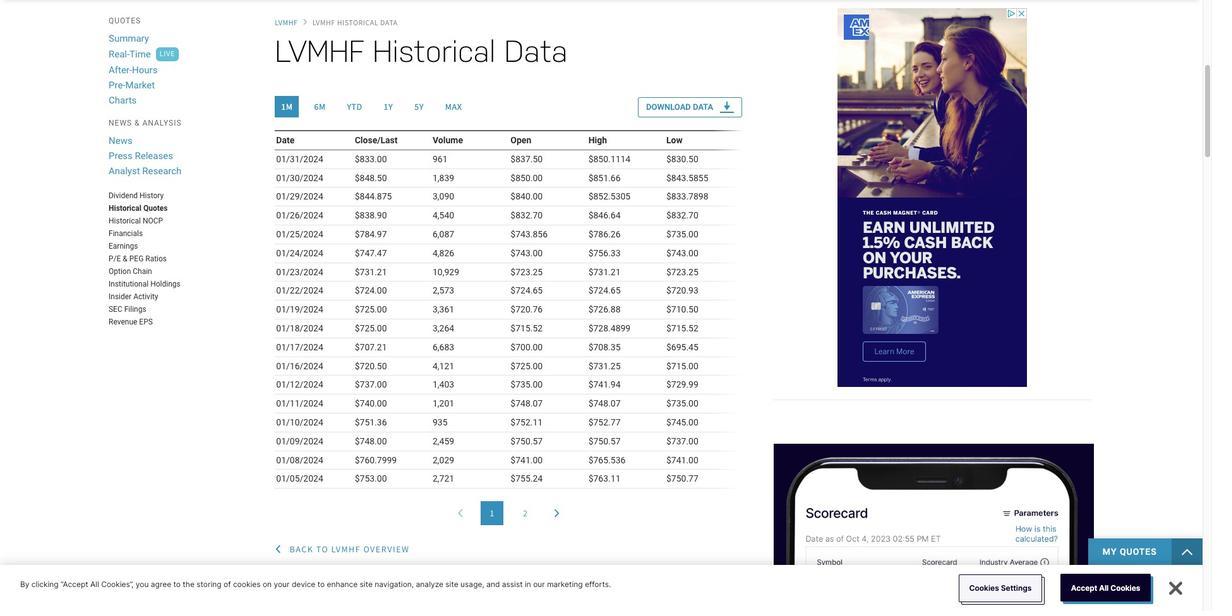 Task type: locate. For each thing, give the bounding box(es) containing it.
$725.00 up '$707.21'
[[355, 324, 387, 334]]

data up low column header
[[693, 102, 713, 112]]

on inside 'privacy' alert dialog
[[263, 580, 272, 589]]

eps
[[139, 318, 153, 327]]

6m
[[314, 101, 326, 112]]

3,090
[[433, 192, 454, 202]]

0 horizontal spatial cookies
[[970, 584, 1000, 593]]

analyze
[[416, 580, 444, 589]]

1 horizontal spatial $750.57
[[589, 436, 621, 447]]

is up nasdaq
[[539, 573, 545, 582]]

$725.00 down $724.00
[[355, 305, 387, 315]]

online
[[296, 582, 318, 591]]

open column header
[[509, 131, 587, 150]]

0 horizontal spatial $741.00
[[511, 455, 543, 465]]

high column header
[[587, 131, 665, 150]]

1 horizontal spatial $724.65
[[589, 286, 621, 296]]

$752.77
[[589, 418, 621, 428]]

$723.25 up $720.93 at the top
[[667, 267, 699, 277]]

revenue eps link
[[109, 318, 153, 327]]

1 horizontal spatial quotes
[[143, 204, 168, 213]]

pre-
[[109, 80, 125, 91]]

$832.70 down $833.7898
[[667, 211, 699, 221]]

0 horizontal spatial &
[[123, 255, 127, 263]]

real-
[[109, 49, 130, 60]]

0 horizontal spatial data
[[380, 18, 398, 27]]

the down prices
[[425, 582, 436, 591]]

01/16/2024
[[276, 361, 323, 371]]

$731.21 down $747.47
[[355, 267, 387, 277]]

1 horizontal spatial $731.21
[[589, 267, 621, 277]]

low column header
[[665, 131, 743, 150]]

releases
[[135, 150, 173, 162]]

01/05/2024
[[276, 474, 323, 484]]

and left 'bar'
[[432, 582, 452, 595]]

2 $731.21 from the left
[[589, 267, 621, 277]]

0 horizontal spatial $750.57
[[511, 436, 543, 447]]

$731.21 down $756.33
[[589, 267, 621, 277]]

$741.00 up $755.24
[[511, 455, 543, 465]]

$720.50
[[355, 361, 387, 371]]

of inside 'privacy' alert dialog
[[224, 580, 231, 589]]

on left your on the bottom left of the page
[[263, 580, 272, 589]]

efforts.
[[585, 580, 611, 589]]

historical up financials link
[[109, 217, 141, 226]]

for
[[178, 582, 193, 595], [611, 582, 626, 595]]

0 horizontal spatial $743.00
[[511, 248, 543, 258]]

lvmhf
[[275, 18, 298, 27], [313, 18, 335, 27], [275, 34, 364, 69], [331, 544, 361, 556]]

$715.00
[[667, 361, 699, 371]]

1 $741.00 from the left
[[511, 455, 543, 465]]

$735.00 down $700.00
[[511, 380, 543, 390]]

the
[[546, 573, 557, 582], [183, 580, 195, 589], [41, 582, 59, 595], [425, 582, 436, 591], [512, 582, 523, 591]]

analysis.
[[496, 582, 543, 595]]

$724.00
[[355, 286, 387, 296]]

1 cookies from the left
[[970, 584, 1000, 593]]

dividend history historical quotes historical nocp financials earnings p/e & peg ratios option chain institutional holdings insider activity sec filings revenue eps
[[109, 191, 181, 327]]

$715.52 down '$720.76'
[[511, 324, 543, 334]]

settings
[[1001, 584, 1032, 593]]

of up the net
[[338, 573, 345, 582]]

$725.00 down $700.00
[[511, 361, 543, 371]]

usage,
[[461, 580, 485, 589]]

2 cookies from the left
[[1111, 584, 1141, 593]]

2 $832.70 from the left
[[667, 211, 699, 221]]

$715.52 up $695.45
[[667, 324, 699, 334]]

0 horizontal spatial for
[[178, 582, 193, 595]]

0 horizontal spatial $748.07
[[511, 399, 543, 409]]

close/last column header
[[353, 131, 431, 150]]

1 horizontal spatial &
[[135, 119, 140, 128]]

$725.00 for 01/19/2024
[[355, 305, 387, 315]]

0 horizontal spatial on
[[263, 580, 272, 589]]

10,929
[[433, 267, 459, 277]]

$724.65 up '$720.76'
[[511, 286, 543, 296]]

& right news
[[135, 119, 140, 128]]

$760.7999
[[355, 455, 397, 465]]

1 vertical spatial $735.00
[[511, 380, 543, 390]]

1 vertical spatial $737.00
[[667, 436, 699, 447]]

2 site from the left
[[446, 580, 459, 589]]

$737.00 up $740.00
[[355, 380, 387, 390]]

$750.57 down $752.77
[[589, 436, 621, 447]]

0 horizontal spatial $724.65
[[511, 286, 543, 296]]

01/31/2024
[[276, 154, 323, 164]]

2 horizontal spatial and
[[487, 580, 500, 589]]

0 vertical spatial data
[[380, 18, 398, 27]]

0 vertical spatial $735.00
[[667, 229, 699, 239]]

& up 'quote'
[[440, 573, 445, 582]]

1 vertical spatial $725.00
[[355, 324, 387, 334]]

$735.00 down $833.7898
[[667, 229, 699, 239]]

row containing date
[[275, 131, 743, 150]]

1 $750.57 from the left
[[511, 436, 543, 447]]

up
[[289, 573, 297, 582]]

$832.70 down $840.00
[[511, 211, 543, 221]]

storing
[[197, 580, 222, 589]]

$748.07 up $752.11
[[511, 399, 543, 409]]

$753.00
[[355, 474, 387, 484]]

& inside 'dividend history historical quotes historical nocp financials earnings p/e & peg ratios option chain institutional holdings insider activity sec filings revenue eps'
[[123, 255, 127, 263]]

of right more
[[224, 580, 231, 589]]

. the
[[318, 582, 334, 591]]

is right 'bar'
[[472, 582, 477, 591]]

historical
[[373, 34, 496, 69], [109, 204, 142, 213], [109, 217, 141, 226]]

community
[[114, 582, 175, 595]]

historical quotes link
[[109, 204, 168, 213]]

$735.00 down $729.99
[[667, 399, 699, 409]]

all inside button
[[1100, 584, 1109, 593]]

2 vertical spatial historical
[[109, 217, 141, 226]]

1 vertical spatial quotes
[[143, 204, 168, 213]]

all right accept
[[1100, 584, 1109, 593]]

1 horizontal spatial on
[[502, 582, 510, 591]]

lvmhf historical data
[[275, 34, 568, 69]]

volume
[[433, 135, 463, 145]]

$750.57 down $752.11
[[511, 436, 543, 447]]

01/19/2024
[[276, 305, 323, 315]]

quotes up summary
[[109, 16, 141, 25]]

all right ""accept"
[[90, 580, 99, 589]]

to right up
[[299, 573, 306, 582]]

$737.00 down $745.00
[[667, 436, 699, 447]]

0 horizontal spatial $715.52
[[511, 324, 543, 334]]

$700.00
[[511, 342, 543, 352]]

0 horizontal spatial site
[[360, 580, 373, 589]]

download data button
[[638, 97, 743, 118]]

institutional
[[109, 280, 149, 289]]

1 horizontal spatial $743.00
[[667, 248, 699, 258]]

date column header
[[275, 131, 353, 150]]

historical
[[337, 18, 379, 27]]

6,087
[[433, 229, 454, 239]]

quotes right the my
[[1120, 547, 1157, 558]]

1,201
[[433, 399, 454, 409]]

my quotes button
[[1089, 539, 1203, 566]]

quotes
[[109, 16, 141, 25], [143, 204, 168, 213], [1120, 547, 1157, 558]]

1 horizontal spatial in
[[525, 580, 531, 589]]

on down "close/last"
[[502, 582, 510, 591]]

is
[[539, 573, 545, 582], [472, 582, 477, 591]]

to
[[316, 544, 329, 556], [299, 573, 306, 582], [173, 580, 181, 589], [318, 580, 325, 589]]

2 vertical spatial &
[[440, 573, 445, 582]]

0 horizontal spatial $723.25
[[511, 267, 543, 277]]

1 $743.00 from the left
[[511, 248, 543, 258]]

1 horizontal spatial for
[[611, 582, 626, 595]]

the down "close/last"
[[512, 582, 523, 591]]

2 horizontal spatial quotes
[[1120, 547, 1157, 558]]

my
[[1103, 547, 1117, 558]]

0 horizontal spatial quotes
[[109, 16, 141, 25]]

and left assist
[[487, 580, 500, 589]]

the right our
[[546, 573, 557, 582]]

$695.45
[[667, 342, 699, 352]]

data right historical
[[380, 18, 398, 27]]

1 horizontal spatial site
[[446, 580, 459, 589]]

quotes inside 'dividend history historical quotes historical nocp financials earnings p/e & peg ratios option chain institutional holdings insider activity sec filings revenue eps'
[[143, 204, 168, 213]]

option chain link
[[109, 267, 152, 276]]

historical up 5y button on the left of the page
[[373, 34, 496, 69]]

1 horizontal spatial of
[[338, 573, 345, 582]]

row
[[275, 131, 743, 150]]

$724.65 up $726.88
[[589, 286, 621, 296]]

cookies inside button
[[1111, 584, 1141, 593]]

provided
[[692, 573, 721, 582]]

lvmhf for lvmhf historical data
[[275, 34, 364, 69]]

$748.07 up $752.77
[[589, 399, 621, 409]]

summary link
[[109, 32, 149, 45]]

$743.00 up $720.93 at the top
[[667, 248, 699, 258]]

1 horizontal spatial $723.25
[[667, 267, 699, 277]]

2 $741.00 from the left
[[667, 455, 699, 465]]

0 horizontal spatial $731.21
[[355, 267, 387, 277]]

cookies left settings
[[970, 584, 1000, 593]]

2 vertical spatial quotes
[[1120, 547, 1157, 558]]

my quotes
[[1103, 547, 1157, 558]]

1 horizontal spatial cookies
[[1111, 584, 1141, 593]]

1 horizontal spatial $715.52
[[667, 324, 699, 334]]

insider activity link
[[109, 293, 158, 301]]

overview
[[364, 544, 410, 556]]

1 for from the left
[[178, 582, 193, 595]]

1 horizontal spatial data
[[693, 102, 713, 112]]

"accept
[[61, 580, 88, 589]]

2 vertical spatial $725.00
[[511, 361, 543, 371]]

1 site from the left
[[360, 580, 373, 589]]

news
[[109, 135, 132, 147]]

cookies down my quotes
[[1111, 584, 1141, 593]]

1 horizontal spatial all
[[1100, 584, 1109, 593]]

01/08/2024
[[276, 455, 323, 465]]

1 vertical spatial &
[[123, 255, 127, 263]]

$741.00
[[511, 455, 543, 465], [667, 455, 699, 465]]

$832.70
[[511, 211, 543, 221], [667, 211, 699, 221]]

$743.00 down $743.856
[[511, 248, 543, 258]]

$723.25 up '$720.76'
[[511, 267, 543, 277]]

lvmhf for lvmhf historical data
[[313, 18, 335, 27]]

and inside 'get up to 10 years of daily historical stock prices & volumes.  the "close/last" is the "adjust consolidated close price".  data provided by edgar online . the net and percent change in the quote bar is based on the nasdaq official close price (nocp).'
[[349, 582, 361, 591]]

$751.36
[[355, 418, 387, 428]]

institutional holdings link
[[109, 280, 181, 289]]

quotes up nocp
[[143, 204, 168, 213]]

on
[[263, 580, 272, 589], [502, 582, 510, 591]]

2 vertical spatial $735.00
[[667, 399, 699, 409]]

$741.00 up "$750.77"
[[667, 455, 699, 465]]

2 $748.07 from the left
[[589, 399, 621, 409]]

in left our
[[525, 580, 531, 589]]

analyst research link
[[109, 165, 182, 178]]

the inside 'privacy' alert dialog
[[183, 580, 195, 589]]

1 vertical spatial data
[[693, 102, 713, 112]]

2 horizontal spatial &
[[440, 573, 445, 582]]

& right p/e
[[123, 255, 127, 263]]

historical nocp link
[[109, 217, 163, 226]]

0 horizontal spatial $737.00
[[355, 380, 387, 390]]

get up to 10 years of daily historical stock prices & volumes.  the "close/last" is the "adjust consolidated close price".  data provided by edgar online . the net and percent change in the quote bar is based on the nasdaq official close price (nocp).
[[275, 573, 731, 591]]

charts
[[109, 95, 137, 106]]

01/30/2024
[[276, 173, 323, 183]]

cookies inside button
[[970, 584, 1000, 593]]

$750.57
[[511, 436, 543, 447], [589, 436, 621, 447]]

holdings
[[150, 280, 181, 289]]

2 $724.65 from the left
[[589, 286, 621, 296]]

3,264
[[433, 324, 454, 334]]

press releases link
[[109, 150, 173, 162]]

$750.77
[[667, 474, 699, 484]]

of
[[338, 573, 345, 582], [224, 580, 231, 589]]

in down prices
[[417, 582, 423, 591]]

$735.00 for $786.26
[[667, 229, 699, 239]]

in inside 'get up to 10 years of daily historical stock prices & volumes.  the "close/last" is the "adjust consolidated close price".  data provided by edgar online . the net and percent change in the quote bar is based on the nasdaq official close price (nocp).'
[[417, 582, 423, 591]]

hours
[[132, 64, 158, 76]]

1 horizontal spatial $748.07
[[589, 399, 621, 409]]

0 horizontal spatial in
[[417, 582, 423, 591]]

market
[[125, 80, 155, 91]]

and down "daily"
[[349, 582, 361, 591]]

1 horizontal spatial $741.00
[[667, 455, 699, 465]]

0 horizontal spatial of
[[224, 580, 231, 589]]

0 horizontal spatial and
[[349, 582, 361, 591]]

01/23/2024
[[276, 267, 323, 277]]

2 $743.00 from the left
[[667, 248, 699, 258]]

the left "storing"
[[183, 580, 195, 589]]

0 horizontal spatial is
[[472, 582, 477, 591]]

01/12/2024
[[276, 380, 323, 390]]

0 vertical spatial $725.00
[[355, 305, 387, 315]]

1 horizontal spatial $832.70
[[667, 211, 699, 221]]

$735.00
[[667, 229, 699, 239], [511, 380, 543, 390], [667, 399, 699, 409]]

ratios
[[146, 255, 167, 263]]

today
[[577, 582, 608, 595]]

0 horizontal spatial $832.70
[[511, 211, 543, 221]]

data
[[505, 34, 568, 69]]

historical down 'dividend'
[[109, 204, 142, 213]]

1 $731.21 from the left
[[355, 267, 387, 277]]

data
[[380, 18, 398, 27], [693, 102, 713, 112]]



Task type: describe. For each thing, give the bounding box(es) containing it.
you
[[136, 580, 149, 589]]

0 horizontal spatial all
[[90, 580, 99, 589]]

by
[[20, 580, 29, 589]]

official
[[553, 582, 576, 591]]

privacy alert dialog
[[20, 575, 1183, 603]]

price".  data
[[649, 573, 690, 582]]

(nocp).
[[618, 582, 645, 591]]

volume column header
[[431, 131, 509, 150]]

p/e
[[109, 255, 121, 263]]

revenue
[[109, 318, 137, 327]]

bar
[[459, 582, 470, 591]]

$741.94
[[589, 380, 621, 390]]

and inside 'privacy' alert dialog
[[487, 580, 500, 589]]

2,721
[[433, 474, 454, 484]]

$763.11
[[589, 474, 621, 484]]

$748.00
[[355, 436, 387, 447]]

join the nasdaq+ community for more personalized data, exclusive content, and market analysis. try it today for $4.99/month.
[[15, 582, 703, 595]]

1 $715.52 from the left
[[511, 324, 543, 334]]

$844.875
[[355, 192, 392, 202]]

ytd button
[[341, 96, 369, 118]]

sec filings link
[[109, 305, 146, 314]]

back
[[290, 544, 314, 556]]

download data
[[646, 102, 716, 112]]

$725.00 for 01/18/2024
[[355, 324, 387, 334]]

close/last
[[355, 135, 398, 145]]

nasdaq+
[[62, 582, 111, 595]]

financials
[[109, 229, 143, 238]]

daily
[[347, 573, 362, 582]]

"close/last"
[[495, 573, 537, 582]]

news press releases analyst research
[[109, 135, 182, 177]]

1 vertical spatial historical
[[109, 204, 142, 213]]

2,029
[[433, 455, 454, 465]]

lvmhf for lvmhf link at the left
[[275, 18, 298, 27]]

peg
[[129, 255, 144, 263]]

$833.00
[[355, 154, 387, 164]]

01/09/2024
[[276, 436, 323, 447]]

of inside 'get up to 10 years of daily historical stock prices & volumes.  the "close/last" is the "adjust consolidated close price".  data provided by edgar online . the net and percent change in the quote bar is based on the nasdaq official close price (nocp).'
[[338, 573, 345, 582]]

the
[[481, 573, 493, 582]]

the right join
[[41, 582, 59, 595]]

cookies
[[233, 580, 261, 589]]

device
[[292, 580, 316, 589]]

0 vertical spatial historical
[[373, 34, 496, 69]]

close
[[578, 582, 597, 591]]

live
[[160, 50, 175, 58]]

$740.00
[[355, 399, 387, 409]]

01/17/2024
[[276, 342, 323, 352]]

accept
[[1072, 584, 1098, 593]]

$852.5305
[[589, 192, 631, 202]]

dividend
[[109, 191, 138, 200]]

exclusive
[[330, 582, 380, 595]]

01/10/2024
[[276, 418, 323, 428]]

0 vertical spatial quotes
[[109, 16, 141, 25]]

2 for from the left
[[611, 582, 626, 595]]

price
[[599, 582, 616, 591]]

"adjust
[[559, 573, 582, 582]]

to right 10
[[318, 580, 325, 589]]

historical
[[364, 573, 395, 582]]

on inside 'get up to 10 years of daily historical stock prices & volumes.  the "close/last" is the "adjust consolidated close price".  data provided by edgar online . the net and percent change in the quote bar is based on the nasdaq official close price (nocp).'
[[502, 582, 510, 591]]

news
[[109, 119, 132, 128]]

by clicking "accept all cookies", you agree to the storing of cookies on your device to enhance site navigation, analyze site usage, and assist in our marketing efforts.
[[20, 580, 611, 589]]

market
[[455, 582, 493, 595]]

2 $723.25 from the left
[[667, 267, 699, 277]]

$756.33
[[589, 248, 621, 258]]

01/18/2024
[[276, 324, 323, 334]]

1 horizontal spatial is
[[539, 573, 545, 582]]

$851.66
[[589, 173, 621, 183]]

enhance
[[327, 580, 358, 589]]

0 vertical spatial $737.00
[[355, 380, 387, 390]]

2 $750.57 from the left
[[589, 436, 621, 447]]

1 horizontal spatial and
[[432, 582, 452, 595]]

2,459
[[433, 436, 454, 447]]

date
[[276, 135, 295, 145]]

$840.00
[[511, 192, 543, 202]]

2
[[523, 508, 528, 520]]

$731.25
[[589, 361, 621, 371]]

by
[[723, 573, 731, 582]]

nplus promo banner_v2 image
[[774, 444, 1094, 612]]

01/26/2024
[[276, 211, 323, 221]]

marketing
[[547, 580, 583, 589]]

click to dismiss this message and remain on nasdaq.com image
[[1171, 581, 1184, 595]]

$720.76
[[511, 305, 543, 315]]

data inside button
[[693, 102, 713, 112]]

1 horizontal spatial $737.00
[[667, 436, 699, 447]]

join
[[15, 582, 38, 595]]

$837.50
[[511, 154, 543, 164]]

& inside 'get up to 10 years of daily historical stock prices & volumes.  the "close/last" is the "adjust consolidated close price".  data provided by edgar online . the net and percent change in the quote bar is based on the nasdaq official close price (nocp).'
[[440, 573, 445, 582]]

1m
[[281, 101, 293, 112]]

$735.00 for $748.07
[[667, 399, 699, 409]]

consolidated
[[584, 573, 628, 582]]

1 $723.25 from the left
[[511, 267, 543, 277]]

quotes inside my quotes button
[[1120, 547, 1157, 558]]

charts link
[[109, 94, 137, 107]]

5y button
[[408, 96, 430, 118]]

advertisement element
[[838, 8, 1027, 387]]

$726.88
[[589, 305, 621, 315]]

max
[[445, 101, 462, 112]]

accept all cookies button
[[1061, 575, 1152, 603]]

to inside 'get up to 10 years of daily historical stock prices & volumes.  the "close/last" is the "adjust consolidated close price".  data provided by edgar online . the net and percent change in the quote bar is based on the nasdaq official close price (nocp).'
[[299, 573, 306, 582]]

1 $724.65 from the left
[[511, 286, 543, 296]]

earnings
[[109, 242, 138, 251]]

1 $748.07 from the left
[[511, 399, 543, 409]]

$838.90
[[355, 211, 387, 221]]

1 $832.70 from the left
[[511, 211, 543, 221]]

pre-market link
[[109, 79, 155, 92]]

press
[[109, 150, 133, 162]]

more
[[196, 582, 223, 595]]

p/e & peg ratios link
[[109, 255, 167, 263]]

in inside 'privacy' alert dialog
[[525, 580, 531, 589]]

to right back
[[316, 544, 329, 556]]

real-time
[[109, 49, 151, 60]]

$755.24
[[511, 474, 543, 484]]

option
[[109, 267, 131, 276]]

content,
[[383, 582, 429, 595]]

$765.536
[[589, 455, 626, 465]]

stock
[[397, 573, 416, 582]]

0 vertical spatial &
[[135, 119, 140, 128]]

2 $715.52 from the left
[[667, 324, 699, 334]]

filings
[[124, 305, 146, 314]]

1m button
[[275, 96, 299, 118]]

to right the agree on the left bottom of the page
[[173, 580, 181, 589]]

$752.11
[[511, 418, 543, 428]]

navigation,
[[375, 580, 414, 589]]

activity
[[133, 293, 158, 301]]



Task type: vqa. For each thing, say whether or not it's contained in the screenshot.


